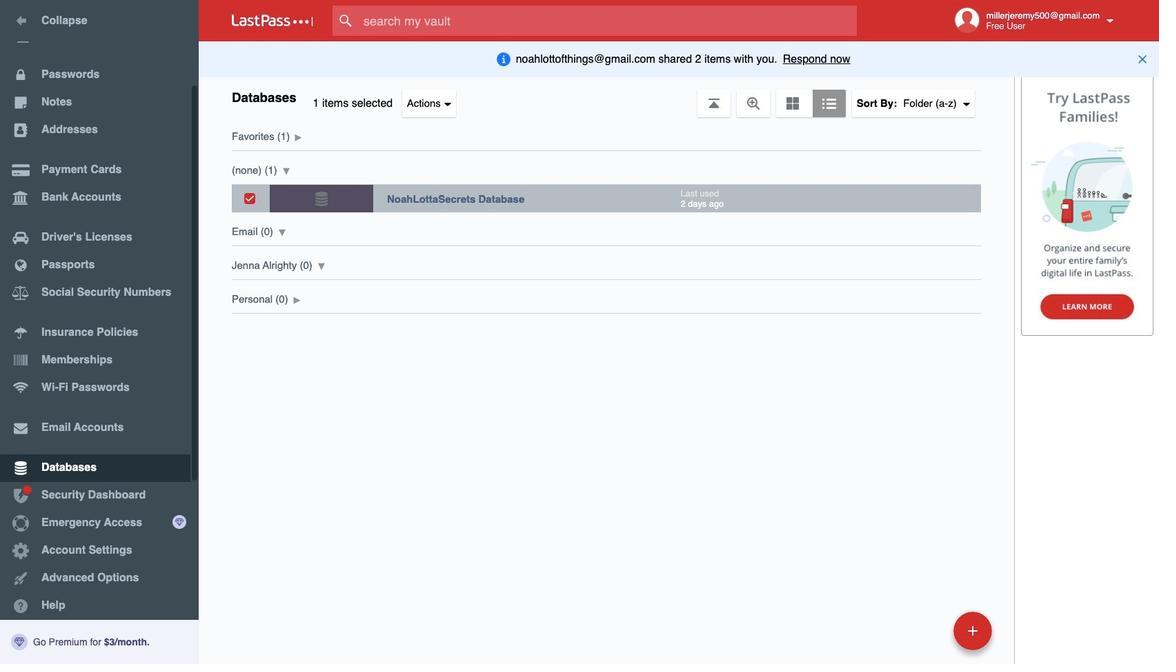 Task type: vqa. For each thing, say whether or not it's contained in the screenshot.
New item icon
no



Task type: locate. For each thing, give the bounding box(es) containing it.
main content main content
[[199, 117, 1014, 314]]

Search search field
[[333, 6, 884, 36]]

lastpass image
[[232, 14, 313, 27]]



Task type: describe. For each thing, give the bounding box(es) containing it.
main navigation navigation
[[0, 0, 199, 665]]

new item element
[[859, 611, 997, 651]]

new item navigation
[[859, 608, 1001, 665]]

vault options navigation
[[199, 76, 1014, 117]]

search my vault text field
[[333, 6, 884, 36]]



